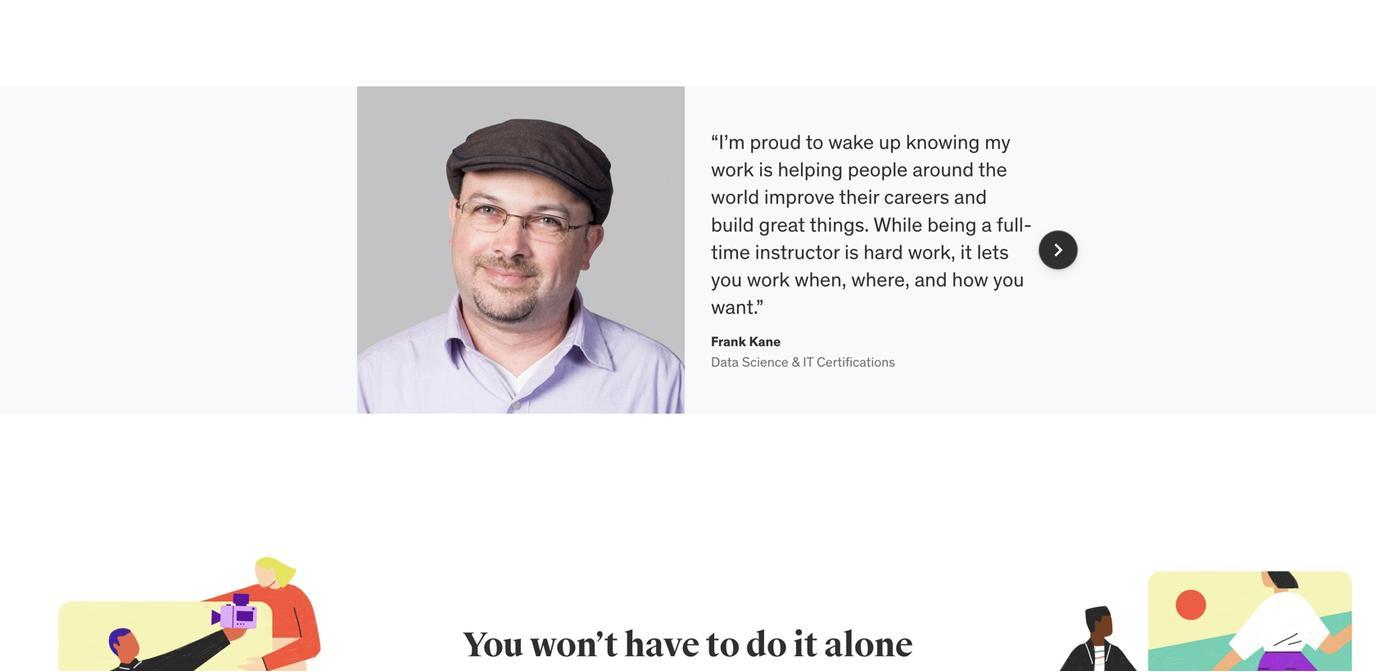 Task type: locate. For each thing, give the bounding box(es) containing it.
things.
[[810, 212, 869, 237]]

data
[[711, 354, 739, 371]]

while
[[874, 212, 923, 237]]

0 horizontal spatial and
[[915, 267, 947, 292]]

1 vertical spatial to
[[706, 625, 740, 667]]

0 horizontal spatial it
[[793, 625, 818, 667]]

1 horizontal spatial and
[[954, 185, 987, 209]]

it inside "i'm proud to wake up knowing my work is helping people around the world improve their careers and build great things. while being a full- time instructor is hard work, it lets you work when, where, and how you want."
[[960, 240, 972, 265]]

helping
[[778, 157, 843, 182]]

0 horizontal spatial you
[[711, 267, 742, 292]]

work down instructor
[[747, 267, 790, 292]]

a
[[982, 212, 992, 237]]

and up a
[[954, 185, 987, 209]]

"i'm
[[711, 130, 745, 154]]

the
[[978, 157, 1007, 182]]

science
[[742, 354, 789, 371]]

1 horizontal spatial is
[[845, 240, 859, 265]]

1 horizontal spatial you
[[993, 267, 1024, 292]]

is down things.
[[845, 240, 859, 265]]

to
[[806, 130, 824, 154], [706, 625, 740, 667]]

work
[[711, 157, 754, 182], [747, 267, 790, 292]]

0 vertical spatial it
[[960, 240, 972, 265]]

lets
[[977, 240, 1009, 265]]

1 horizontal spatial to
[[806, 130, 824, 154]]

how
[[952, 267, 989, 292]]

1 vertical spatial it
[[793, 625, 818, 667]]

their
[[839, 185, 879, 209]]

to left the do
[[706, 625, 740, 667]]

to up helping at the right of the page
[[806, 130, 824, 154]]

it
[[960, 240, 972, 265], [793, 625, 818, 667]]

it left lets
[[960, 240, 972, 265]]

work up the world
[[711, 157, 754, 182]]

you down time
[[711, 267, 742, 292]]

want."
[[711, 295, 764, 320]]

0 vertical spatial to
[[806, 130, 824, 154]]

work,
[[908, 240, 956, 265]]

improve
[[764, 185, 835, 209]]

0 horizontal spatial is
[[759, 157, 773, 182]]

1 vertical spatial work
[[747, 267, 790, 292]]

frank kane data science & it certifications
[[711, 334, 895, 371]]

is
[[759, 157, 773, 182], [845, 240, 859, 265]]

build
[[711, 212, 754, 237]]

1 you from the left
[[711, 267, 742, 292]]

1 vertical spatial and
[[915, 267, 947, 292]]

when,
[[795, 267, 847, 292]]

and down work,
[[915, 267, 947, 292]]

1 horizontal spatial it
[[960, 240, 972, 265]]

you down lets
[[993, 267, 1024, 292]]

is down proud
[[759, 157, 773, 182]]

time
[[711, 240, 750, 265]]

it right the do
[[793, 625, 818, 667]]

it
[[803, 354, 814, 371]]

and
[[954, 185, 987, 209], [915, 267, 947, 292]]

you
[[711, 267, 742, 292], [993, 267, 1024, 292]]

proud
[[750, 130, 801, 154]]

0 vertical spatial and
[[954, 185, 987, 209]]



Task type: vqa. For each thing, say whether or not it's contained in the screenshot.
My learning LINK
no



Task type: describe. For each thing, give the bounding box(es) containing it.
world
[[711, 185, 760, 209]]

0 horizontal spatial to
[[706, 625, 740, 667]]

do
[[746, 625, 787, 667]]

great
[[759, 212, 805, 237]]

won't
[[530, 625, 618, 667]]

knowing
[[906, 130, 980, 154]]

alone
[[824, 625, 913, 667]]

carousel element
[[318, 86, 1078, 414]]

my
[[985, 130, 1011, 154]]

careers
[[884, 185, 950, 209]]

being
[[927, 212, 977, 237]]

around
[[913, 157, 974, 182]]

where,
[[851, 267, 910, 292]]

0 vertical spatial is
[[759, 157, 773, 182]]

1 vertical spatial is
[[845, 240, 859, 265]]

kane
[[749, 334, 781, 350]]

2 you from the left
[[993, 267, 1024, 292]]

certifications
[[817, 354, 895, 371]]

people
[[848, 157, 908, 182]]

next image
[[1045, 237, 1072, 263]]

have
[[624, 625, 700, 667]]

to inside "i'm proud to wake up knowing my work is helping people around the world improve their careers and build great things. while being a full- time instructor is hard work, it lets you work when, where, and how you want."
[[806, 130, 824, 154]]

hard
[[864, 240, 903, 265]]

frank
[[711, 334, 746, 350]]

you won't have to do it alone
[[463, 625, 913, 667]]

&
[[792, 354, 800, 371]]

up
[[879, 130, 901, 154]]

instructor
[[755, 240, 840, 265]]

wake
[[828, 130, 874, 154]]

0 vertical spatial work
[[711, 157, 754, 182]]

you
[[463, 625, 524, 667]]

full-
[[997, 212, 1032, 237]]

"i'm proud to wake up knowing my work is helping people around the world improve their careers and build great things. while being a full- time instructor is hard work, it lets you work when, where, and how you want."
[[711, 130, 1032, 320]]



